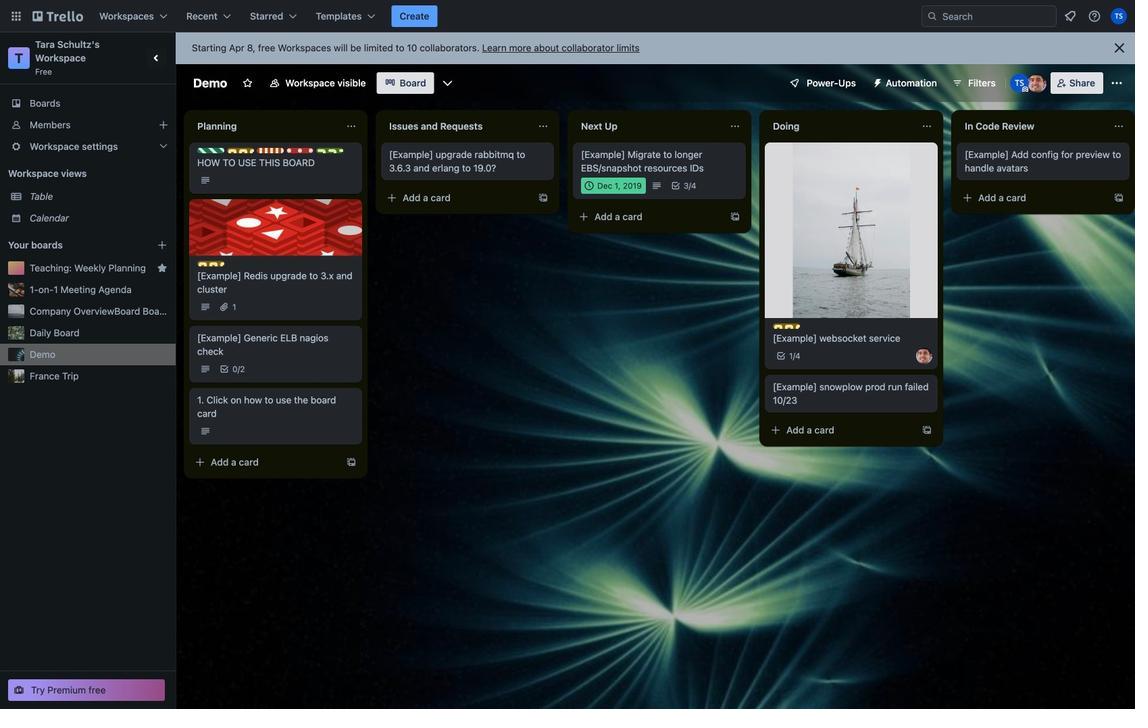 Task type: describe. For each thing, give the bounding box(es) containing it.
Search field
[[922, 5, 1057, 27]]

2 vertical spatial color: yellow, title: "ready to merge" element
[[773, 324, 800, 329]]

sm image
[[867, 72, 886, 91]]

create from template… image
[[538, 193, 549, 203]]

back to home image
[[32, 5, 83, 27]]

star or unstar board image
[[242, 78, 253, 89]]

1 horizontal spatial tara schultz (taraschultz7) image
[[1111, 8, 1127, 24]]

0 notifications image
[[1062, 8, 1079, 24]]

search image
[[927, 11, 938, 22]]

open information menu image
[[1088, 9, 1102, 23]]

your boards with 6 items element
[[8, 237, 137, 253]]

workspace navigation collapse icon image
[[147, 49, 166, 68]]

primary element
[[0, 0, 1135, 32]]

james peterson (jamespeterson93) image
[[1028, 74, 1047, 93]]



Task type: locate. For each thing, give the bounding box(es) containing it.
color: lime, title: "secrets" element
[[316, 148, 343, 153]]

2 horizontal spatial color: yellow, title: "ready to merge" element
[[773, 324, 800, 329]]

Board name text field
[[187, 72, 234, 94]]

tara schultz (taraschultz7) image
[[1111, 8, 1127, 24], [1010, 74, 1029, 93]]

color: orange, title: "manual deploy steps" element
[[257, 148, 284, 153]]

color: yellow, title: "ready to merge" element
[[227, 148, 254, 153], [197, 261, 224, 267], [773, 324, 800, 329]]

0 vertical spatial color: yellow, title: "ready to merge" element
[[227, 148, 254, 153]]

0 horizontal spatial color: yellow, title: "ready to merge" element
[[197, 261, 224, 267]]

create from template… image
[[1114, 193, 1125, 203], [730, 212, 741, 222], [922, 425, 933, 436], [346, 457, 357, 468]]

0 vertical spatial tara schultz (taraschultz7) image
[[1111, 8, 1127, 24]]

None text field
[[189, 116, 341, 137], [573, 116, 724, 137], [957, 116, 1108, 137], [189, 116, 341, 137], [573, 116, 724, 137], [957, 116, 1108, 137]]

0 horizontal spatial tara schultz (taraschultz7) image
[[1010, 74, 1029, 93]]

james peterson (jamespeterson93) image
[[916, 348, 933, 364]]

color: green, title: "verified in staging" element
[[197, 148, 224, 153]]

show menu image
[[1110, 76, 1124, 90]]

starred icon image
[[157, 263, 168, 274]]

add board image
[[157, 240, 168, 251]]

color: red, title: "unshippable!" element
[[287, 148, 314, 153]]

1 vertical spatial tara schultz (taraschultz7) image
[[1010, 74, 1029, 93]]

this member is an admin of this board. image
[[1022, 87, 1028, 93]]

1 horizontal spatial color: yellow, title: "ready to merge" element
[[227, 148, 254, 153]]

None checkbox
[[581, 178, 646, 194]]

1 vertical spatial color: yellow, title: "ready to merge" element
[[197, 261, 224, 267]]

None text field
[[381, 116, 533, 137], [765, 116, 916, 137], [381, 116, 533, 137], [765, 116, 916, 137]]

customize views image
[[441, 76, 455, 90]]



Task type: vqa. For each thing, say whether or not it's contained in the screenshot.
THE JAMES PETERSON (JAMESPETERSON93) "icon" to the bottom
no



